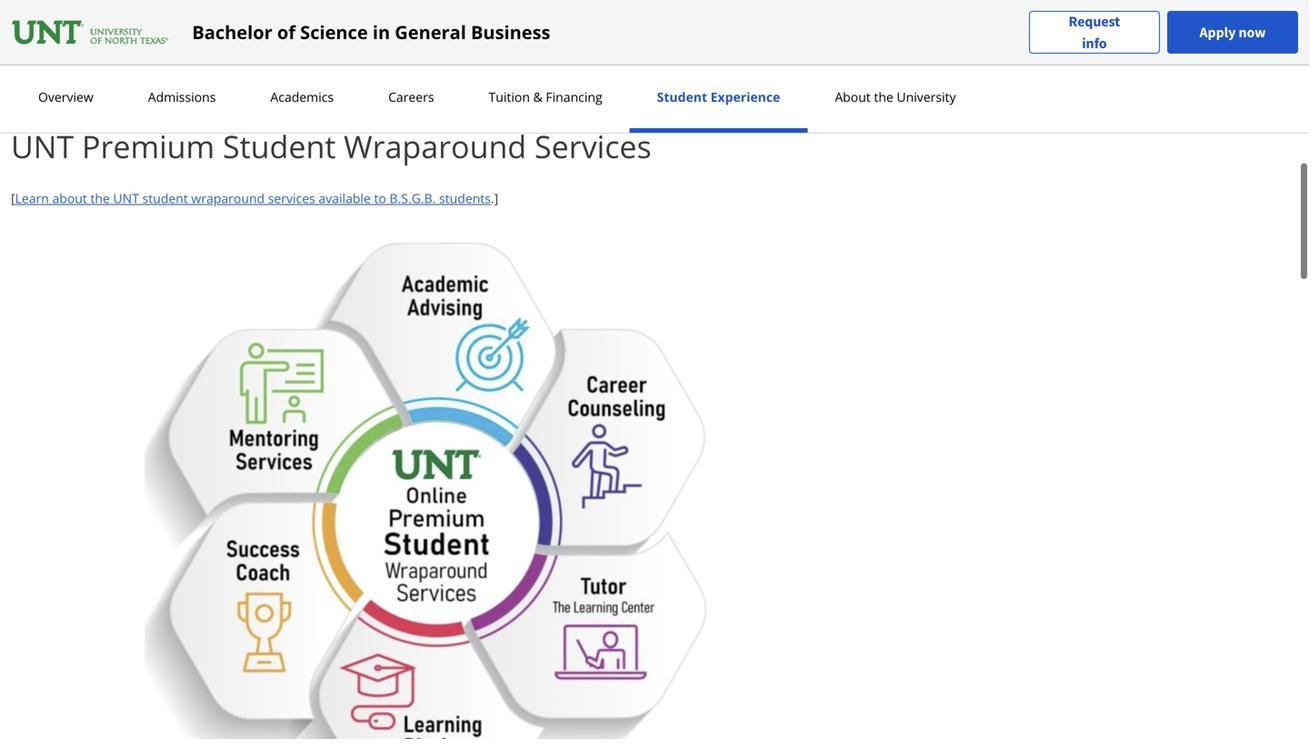 Task type: locate. For each thing, give the bounding box(es) containing it.
student down applying
[[657, 88, 708, 105]]

overview link
[[33, 88, 99, 105]]

1 vertical spatial university
[[897, 88, 956, 105]]

[
[[11, 190, 15, 207]]

in down hear
[[169, 50, 180, 67]]

0 horizontal spatial university
[[475, 50, 534, 67]]

apply now button
[[1168, 11, 1299, 54]]

that
[[122, 28, 146, 45]]

of right "one on the left top
[[44, 28, 56, 45]]

university
[[475, 50, 534, 67], [897, 88, 956, 105]]

of left north
[[538, 50, 550, 67]]

1 vertical spatial in
[[169, 50, 180, 67]]

university right about
[[897, 88, 956, 105]]

of up the 'learning.'
[[277, 20, 296, 45]]

they're down consistently
[[216, 50, 257, 67]]

of inside the "one of the things that we hear consistently from students is they're actually taking stuff from the courses and applying it to their careers. they see the value immediately in what they're learning. "
[[44, 28, 56, 45]]

students right b.s.g.b.
[[439, 190, 491, 207]]

about the university link
[[830, 88, 962, 105]]

.]
[[491, 190, 499, 207]]

0 vertical spatial unt
[[11, 125, 74, 167]]

what
[[183, 50, 213, 67]]

to inside the "one of the things that we hear consistently from students is they're actually taking stuff from the courses and applying it to their careers. they see the value immediately in what they're learning. "
[[732, 28, 744, 45]]

students up -
[[306, 28, 358, 45]]

immediately
[[92, 50, 166, 67]]

in
[[373, 20, 390, 45], [169, 50, 180, 67]]

admissions
[[148, 88, 216, 105]]

0 vertical spatial student
[[657, 88, 708, 105]]

wraparound
[[344, 125, 527, 167]]

they're
[[374, 28, 415, 45], [216, 50, 257, 67]]

the
[[60, 28, 79, 45], [569, 28, 589, 45], [35, 50, 54, 67], [874, 88, 894, 105], [90, 190, 110, 207]]

wraparound
[[191, 190, 265, 207]]

from
[[274, 28, 303, 45], [537, 28, 566, 45]]

dennis
[[331, 50, 373, 67]]

to right it in the right top of the page
[[732, 28, 744, 45]]

from up north
[[537, 28, 566, 45]]

unt premium student wraparound services
[[11, 125, 652, 167]]

1 horizontal spatial university
[[897, 88, 956, 105]]

0 horizontal spatial in
[[169, 50, 180, 67]]

of
[[277, 20, 296, 45], [44, 28, 56, 45], [538, 50, 550, 67]]

0 horizontal spatial student
[[223, 125, 336, 167]]

0 horizontal spatial of
[[44, 28, 56, 45]]

student up services
[[223, 125, 336, 167]]

learn about the unt student wraparound services available to b.s.g.b. students link
[[15, 190, 491, 207]]

taking
[[467, 28, 503, 45]]

1 horizontal spatial to
[[732, 28, 744, 45]]

students
[[306, 28, 358, 45], [439, 190, 491, 207]]

- dennis nasco, lecturer, university of north texas
[[324, 50, 625, 67]]

of for bachelor
[[277, 20, 296, 45]]

1 horizontal spatial from
[[537, 28, 566, 45]]

careers link
[[383, 88, 440, 105]]

courses
[[592, 28, 638, 45]]

student experience link
[[652, 88, 786, 105]]

stuff
[[506, 28, 534, 45]]

to left b.s.g.b.
[[374, 190, 386, 207]]

0 vertical spatial to
[[732, 28, 744, 45]]

0 vertical spatial they're
[[374, 28, 415, 45]]

unt left student
[[113, 190, 139, 207]]

request info button
[[1029, 10, 1160, 54]]

student
[[657, 88, 708, 105], [223, 125, 336, 167]]

unt up learn
[[11, 125, 74, 167]]

1 vertical spatial students
[[439, 190, 491, 207]]

0 horizontal spatial they're
[[216, 50, 257, 67]]

bachelor
[[192, 20, 273, 45]]

to
[[732, 28, 744, 45], [374, 190, 386, 207]]

1 from from the left
[[274, 28, 303, 45]]

unt
[[11, 125, 74, 167], [113, 190, 139, 207]]

it
[[721, 28, 729, 45]]

lecturer,
[[419, 50, 472, 67]]

b.s.g.b.
[[390, 190, 436, 207]]

0 horizontal spatial to
[[374, 190, 386, 207]]

1 horizontal spatial unt
[[113, 190, 139, 207]]

their
[[747, 28, 775, 45]]

actually
[[418, 28, 464, 45]]

tuition & financing link
[[483, 88, 608, 105]]

0 vertical spatial in
[[373, 20, 390, 45]]

1 horizontal spatial of
[[277, 20, 296, 45]]

of for "one
[[44, 28, 56, 45]]

north
[[553, 50, 588, 67]]

is
[[361, 28, 371, 45]]

available
[[319, 190, 371, 207]]

they're up nasco, in the left of the page
[[374, 28, 415, 45]]

0 horizontal spatial students
[[306, 28, 358, 45]]

university down the stuff
[[475, 50, 534, 67]]

request info
[[1069, 12, 1121, 52]]

1 horizontal spatial in
[[373, 20, 390, 45]]

from up the 'learning.'
[[274, 28, 303, 45]]

about
[[835, 88, 871, 105]]

apply
[[1200, 23, 1236, 41]]

0 vertical spatial students
[[306, 28, 358, 45]]

general
[[395, 20, 466, 45]]

0 horizontal spatial from
[[274, 28, 303, 45]]

we
[[149, 28, 166, 45]]

2 horizontal spatial of
[[538, 50, 550, 67]]

financing
[[546, 88, 603, 105]]

1 horizontal spatial they're
[[374, 28, 415, 45]]

in right is
[[373, 20, 390, 45]]



Task type: describe. For each thing, give the bounding box(es) containing it.
"one of the things that we hear consistently from students is they're actually taking stuff from the courses and applying it to their careers. they see the value immediately in what they're learning. "
[[11, 28, 858, 67]]

1 vertical spatial unt
[[113, 190, 139, 207]]

1 horizontal spatial students
[[439, 190, 491, 207]]

now
[[1239, 23, 1266, 41]]

services
[[268, 190, 315, 207]]

1 vertical spatial to
[[374, 190, 386, 207]]

admissions link
[[143, 88, 221, 105]]

0 vertical spatial university
[[475, 50, 534, 67]]

-
[[324, 50, 328, 67]]

experience
[[711, 88, 781, 105]]

tuition & financing
[[489, 88, 603, 105]]

learning.
[[260, 50, 312, 67]]

overview
[[38, 88, 93, 105]]

student
[[142, 190, 188, 207]]

science
[[300, 20, 368, 45]]

academics link
[[265, 88, 339, 105]]

value
[[57, 50, 89, 67]]

and
[[641, 28, 664, 45]]

see
[[11, 50, 31, 67]]

students inside the "one of the things that we hear consistently from students is they're actually taking stuff from the courses and applying it to their careers. they see the value immediately in what they're learning. "
[[306, 28, 358, 45]]

careers.
[[779, 28, 826, 45]]

"
[[315, 50, 321, 67]]

premium
[[82, 125, 215, 167]]

academics
[[270, 88, 334, 105]]

unt online premium student wraparound services image
[[145, 227, 736, 739]]

request
[[1069, 12, 1121, 30]]

nasco,
[[376, 50, 416, 67]]

"one
[[11, 28, 41, 45]]

bachelor of science in general business
[[192, 20, 551, 45]]

apply now
[[1200, 23, 1266, 41]]

university of north texas image
[[11, 18, 170, 47]]

in inside the "one of the things that we hear consistently from students is they're actually taking stuff from the courses and applying it to their careers. they see the value immediately in what they're learning. "
[[169, 50, 180, 67]]

texas
[[591, 50, 625, 67]]

&
[[533, 88, 543, 105]]

1 vertical spatial student
[[223, 125, 336, 167]]

careers
[[388, 88, 434, 105]]

hear
[[170, 28, 197, 45]]

about the university
[[835, 88, 956, 105]]

they
[[829, 28, 858, 45]]

2 from from the left
[[537, 28, 566, 45]]

1 horizontal spatial student
[[657, 88, 708, 105]]

1 vertical spatial they're
[[216, 50, 257, 67]]

info
[[1082, 34, 1107, 52]]

student experience
[[657, 88, 781, 105]]

tuition
[[489, 88, 530, 105]]

learn
[[15, 190, 49, 207]]

applying
[[667, 28, 718, 45]]

business
[[471, 20, 551, 45]]

[ learn about the unt student wraparound services available to b.s.g.b. students .]
[[11, 190, 499, 207]]

consistently
[[200, 28, 271, 45]]

about
[[52, 190, 87, 207]]

things
[[82, 28, 119, 45]]

0 horizontal spatial unt
[[11, 125, 74, 167]]

services
[[535, 125, 652, 167]]



Task type: vqa. For each thing, say whether or not it's contained in the screenshot.
interest
no



